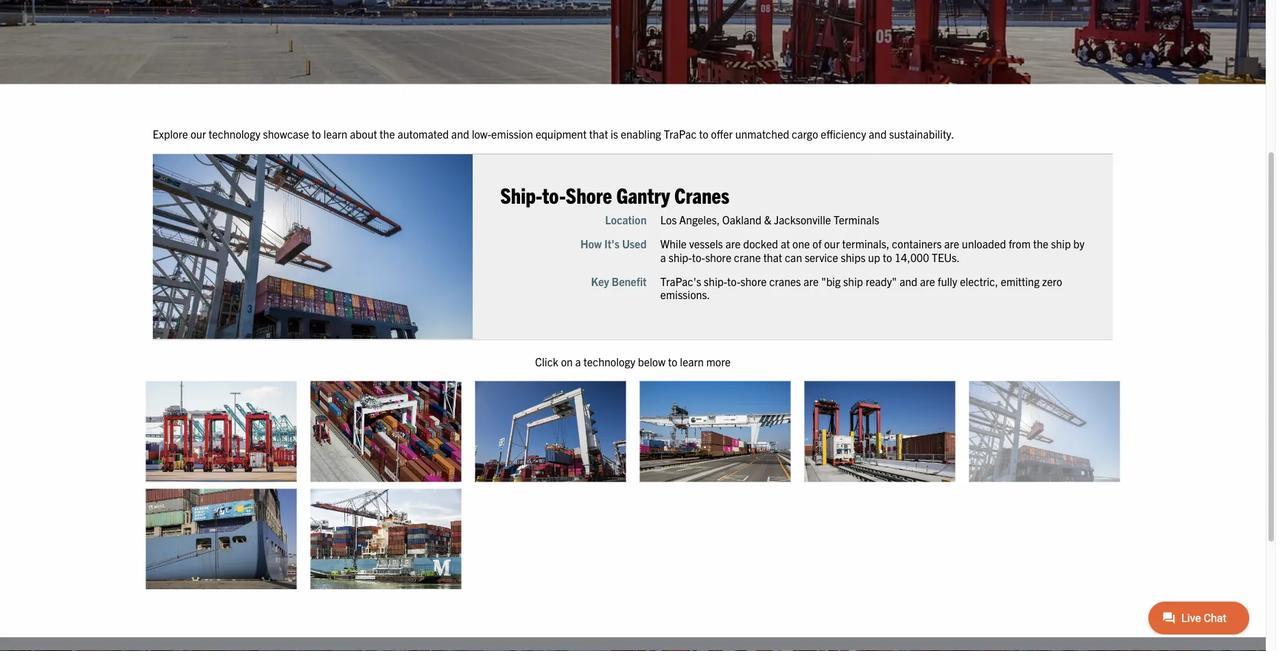 Task type: vqa. For each thing, say whether or not it's contained in the screenshot.
ships
yes



Task type: describe. For each thing, give the bounding box(es) containing it.
about
[[350, 127, 377, 141]]

14,000
[[895, 250, 929, 264]]

to- inside trapac's ship-to-shore cranes are "big ship ready" and are fully electric, emitting zero emissions.
[[727, 274, 741, 288]]

0 vertical spatial learn
[[324, 127, 347, 141]]

emissions.
[[660, 287, 710, 301]]

emission
[[491, 127, 533, 141]]

key
[[591, 274, 609, 288]]

docked
[[743, 237, 778, 251]]

shore inside while vessels are docked at one of our terminals, containers are unloaded from the ship by a ship-to-shore crane that can service ships up to 14,000 teus.
[[705, 250, 732, 264]]

ship inside while vessels are docked at one of our terminals, containers are unloaded from the ship by a ship-to-shore crane that can service ships up to 14,000 teus.
[[1051, 237, 1071, 251]]

to inside while vessels are docked at one of our terminals, containers are unloaded from the ship by a ship-to-shore crane that can service ships up to 14,000 teus.
[[883, 250, 892, 264]]

&
[[764, 213, 772, 226]]

trapac los angeles automated stacking crane image
[[311, 382, 461, 482]]

to left the offer
[[699, 127, 709, 141]]

angeles,
[[679, 213, 720, 226]]

trapac
[[664, 127, 697, 141]]

explore
[[153, 127, 188, 141]]

location
[[605, 213, 647, 226]]

below
[[638, 355, 666, 369]]

automated
[[398, 127, 449, 141]]

0 horizontal spatial that
[[589, 127, 608, 141]]

offer
[[711, 127, 733, 141]]

trapac los angeles automated straddle carrier image
[[146, 382, 297, 482]]

trapac's
[[660, 274, 701, 288]]

ship inside trapac's ship-to-shore cranes are "big ship ready" and are fully electric, emitting zero emissions.
[[843, 274, 863, 288]]

how it's used
[[581, 237, 647, 251]]

showcase
[[263, 127, 309, 141]]

the inside while vessels are docked at one of our terminals, containers are unloaded from the ship by a ship-to-shore crane that can service ships up to 14,000 teus.
[[1033, 237, 1049, 251]]

0 vertical spatial the
[[380, 127, 395, 141]]

to right showcase
[[312, 127, 321, 141]]

are left fully
[[920, 274, 935, 288]]

shore inside trapac's ship-to-shore cranes are "big ship ready" and are fully electric, emitting zero emissions.
[[741, 274, 767, 288]]

jacksonville
[[774, 213, 831, 226]]

by
[[1074, 237, 1085, 251]]

while vessels are docked at one of our terminals, containers are unloaded from the ship by a ship-to-shore crane that can service ships up to 14,000 teus.
[[660, 237, 1085, 264]]

can
[[785, 250, 802, 264]]

cranes
[[769, 274, 801, 288]]

1 vertical spatial a
[[575, 355, 581, 369]]

are left "unloaded"
[[944, 237, 960, 251]]

and for automated
[[451, 127, 469, 141]]

1 horizontal spatial and
[[869, 127, 887, 141]]

a inside while vessels are docked at one of our terminals, containers are unloaded from the ship by a ship-to-shore crane that can service ships up to 14,000 teus.
[[660, 250, 666, 264]]

los angeles, oakland & jacksonville terminals
[[660, 213, 880, 226]]

efficiency
[[821, 127, 866, 141]]

click
[[535, 355, 559, 369]]

trapac's ship-to-shore cranes are "big ship ready" and are fully electric, emitting zero emissions.
[[660, 274, 1063, 301]]

equipment
[[536, 127, 587, 141]]

it's
[[604, 237, 620, 251]]

explore our technology showcase to learn about the automated and low-emission equipment that is enabling trapac to offer unmatched cargo efficiency and sustainability.
[[153, 127, 954, 141]]

ship- inside while vessels are docked at one of our terminals, containers are unloaded from the ship by a ship-to-shore crane that can service ships up to 14,000 teus.
[[669, 250, 692, 264]]

cargo
[[792, 127, 818, 141]]

our inside while vessels are docked at one of our terminals, containers are unloaded from the ship by a ship-to-shore crane that can service ships up to 14,000 teus.
[[824, 237, 840, 251]]

0 vertical spatial to-
[[542, 181, 566, 208]]



Task type: locate. For each thing, give the bounding box(es) containing it.
ship left by
[[1051, 237, 1071, 251]]

footer
[[0, 638, 1266, 651]]

ships
[[841, 250, 866, 264]]

a
[[660, 250, 666, 264], [575, 355, 581, 369]]

"big
[[821, 274, 841, 288]]

vessels
[[689, 237, 723, 251]]

up
[[868, 250, 880, 264]]

0 vertical spatial that
[[589, 127, 608, 141]]

our right of
[[824, 237, 840, 251]]

on
[[561, 355, 573, 369]]

at
[[781, 237, 790, 251]]

0 horizontal spatial the
[[380, 127, 395, 141]]

from
[[1009, 237, 1031, 251]]

1 horizontal spatial ship-
[[704, 274, 727, 288]]

0 horizontal spatial learn
[[324, 127, 347, 141]]

0 vertical spatial ship
[[1051, 237, 1071, 251]]

1 horizontal spatial that
[[763, 250, 782, 264]]

more
[[706, 355, 731, 369]]

and left low-
[[451, 127, 469, 141]]

terminals,
[[842, 237, 890, 251]]

and right efficiency
[[869, 127, 887, 141]]

cranes
[[675, 181, 729, 208]]

1 horizontal spatial to-
[[692, 250, 705, 264]]

ship-to-shore gantry cranes
[[500, 181, 729, 208]]

learn
[[324, 127, 347, 141], [680, 355, 704, 369]]

ship- inside trapac's ship-to-shore cranes are "big ship ready" and are fully electric, emitting zero emissions.
[[704, 274, 727, 288]]

ship-to-shore gantry cranes main content
[[139, 125, 1276, 597]]

shore down the crane
[[741, 274, 767, 288]]

1 horizontal spatial a
[[660, 250, 666, 264]]

0 horizontal spatial shore
[[705, 250, 732, 264]]

oakland
[[722, 213, 762, 226]]

0 vertical spatial a
[[660, 250, 666, 264]]

that
[[589, 127, 608, 141], [763, 250, 782, 264]]

1 vertical spatial ship-
[[704, 274, 727, 288]]

technology left showcase
[[209, 127, 260, 141]]

1 horizontal spatial learn
[[680, 355, 704, 369]]

to
[[312, 127, 321, 141], [699, 127, 709, 141], [883, 250, 892, 264], [668, 355, 678, 369]]

how
[[581, 237, 602, 251]]

containers
[[892, 237, 942, 251]]

fully
[[938, 274, 958, 288]]

0 horizontal spatial to-
[[542, 181, 566, 208]]

0 vertical spatial ship-
[[669, 250, 692, 264]]

los
[[660, 213, 677, 226]]

that left is
[[589, 127, 608, 141]]

0 horizontal spatial ship-
[[669, 250, 692, 264]]

enabling
[[621, 127, 661, 141]]

crane
[[734, 250, 761, 264]]

the right from
[[1033, 237, 1049, 251]]

ship- right trapac's
[[704, 274, 727, 288]]

a up trapac's
[[660, 250, 666, 264]]

that left "can"
[[763, 250, 782, 264]]

emitting
[[1001, 274, 1040, 288]]

shore left the crane
[[705, 250, 732, 264]]

trapac los angeles automated radiation scanning image
[[805, 382, 956, 482]]

0 horizontal spatial technology
[[209, 127, 260, 141]]

learn left more
[[680, 355, 704, 369]]

a right on in the left of the page
[[575, 355, 581, 369]]

0 vertical spatial technology
[[209, 127, 260, 141]]

one
[[793, 237, 810, 251]]

our
[[191, 127, 206, 141], [824, 237, 840, 251]]

1 vertical spatial ship
[[843, 274, 863, 288]]

service
[[805, 250, 838, 264]]

and for ready"
[[900, 274, 918, 288]]

to- right while
[[692, 250, 705, 264]]

shore
[[566, 181, 612, 208]]

of
[[813, 237, 822, 251]]

1 vertical spatial technology
[[584, 355, 635, 369]]

ship-
[[500, 181, 542, 208]]

and inside trapac's ship-to-shore cranes are "big ship ready" and are fully electric, emitting zero emissions.
[[900, 274, 918, 288]]

0 vertical spatial shore
[[705, 250, 732, 264]]

to right below
[[668, 355, 678, 369]]

to- down explore our technology showcase to learn about the automated and low-emission equipment that is enabling trapac to offer unmatched cargo efficiency and sustainability.
[[542, 181, 566, 208]]

1 horizontal spatial the
[[1033, 237, 1049, 251]]

1 vertical spatial to-
[[692, 250, 705, 264]]

and down '14,000'
[[900, 274, 918, 288]]

ship
[[1051, 237, 1071, 251], [843, 274, 863, 288]]

technology
[[209, 127, 260, 141], [584, 355, 635, 369]]

1 vertical spatial that
[[763, 250, 782, 264]]

used
[[622, 237, 647, 251]]

our right explore
[[191, 127, 206, 141]]

click on a technology below to learn more
[[535, 355, 731, 369]]

1 horizontal spatial our
[[824, 237, 840, 251]]

technology left below
[[584, 355, 635, 369]]

benefit
[[612, 274, 647, 288]]

low-
[[472, 127, 491, 141]]

shore
[[705, 250, 732, 264], [741, 274, 767, 288]]

while
[[660, 237, 687, 251]]

1 horizontal spatial technology
[[584, 355, 635, 369]]

zero
[[1042, 274, 1063, 288]]

1 vertical spatial shore
[[741, 274, 767, 288]]

are left "big
[[804, 274, 819, 288]]

2 horizontal spatial to-
[[727, 274, 741, 288]]

2 horizontal spatial and
[[900, 274, 918, 288]]

that inside while vessels are docked at one of our terminals, containers are unloaded from the ship by a ship-to-shore crane that can service ships up to 14,000 teus.
[[763, 250, 782, 264]]

0 horizontal spatial ship
[[843, 274, 863, 288]]

1 horizontal spatial shore
[[741, 274, 767, 288]]

are
[[726, 237, 741, 251], [944, 237, 960, 251], [804, 274, 819, 288], [920, 274, 935, 288]]

electric,
[[960, 274, 998, 288]]

to- inside while vessels are docked at one of our terminals, containers are unloaded from the ship by a ship-to-shore crane that can service ships up to 14,000 teus.
[[692, 250, 705, 264]]

2 vertical spatial to-
[[727, 274, 741, 288]]

1 horizontal spatial ship
[[1051, 237, 1071, 251]]

to- down the crane
[[727, 274, 741, 288]]

0 horizontal spatial our
[[191, 127, 206, 141]]

ship- up trapac's
[[669, 250, 692, 264]]

gantry
[[617, 181, 670, 208]]

sustainability.
[[889, 127, 954, 141]]

unloaded
[[962, 237, 1006, 251]]

to right up
[[883, 250, 892, 264]]

ship right "big
[[843, 274, 863, 288]]

1 vertical spatial our
[[824, 237, 840, 251]]

unmatched
[[735, 127, 789, 141]]

0 horizontal spatial and
[[451, 127, 469, 141]]

terminals
[[834, 213, 880, 226]]

0 vertical spatial our
[[191, 127, 206, 141]]

to-
[[542, 181, 566, 208], [692, 250, 705, 264], [727, 274, 741, 288]]

and
[[451, 127, 469, 141], [869, 127, 887, 141], [900, 274, 918, 288]]

ship-
[[669, 250, 692, 264], [704, 274, 727, 288]]

teus.
[[932, 250, 960, 264]]

1 vertical spatial the
[[1033, 237, 1049, 251]]

the
[[380, 127, 395, 141], [1033, 237, 1049, 251]]

are down oakland
[[726, 237, 741, 251]]

learn left about
[[324, 127, 347, 141]]

0 horizontal spatial a
[[575, 355, 581, 369]]

key benefit
[[591, 274, 647, 288]]

1 vertical spatial learn
[[680, 355, 704, 369]]

is
[[611, 127, 618, 141]]

the right about
[[380, 127, 395, 141]]

ready"
[[866, 274, 897, 288]]



